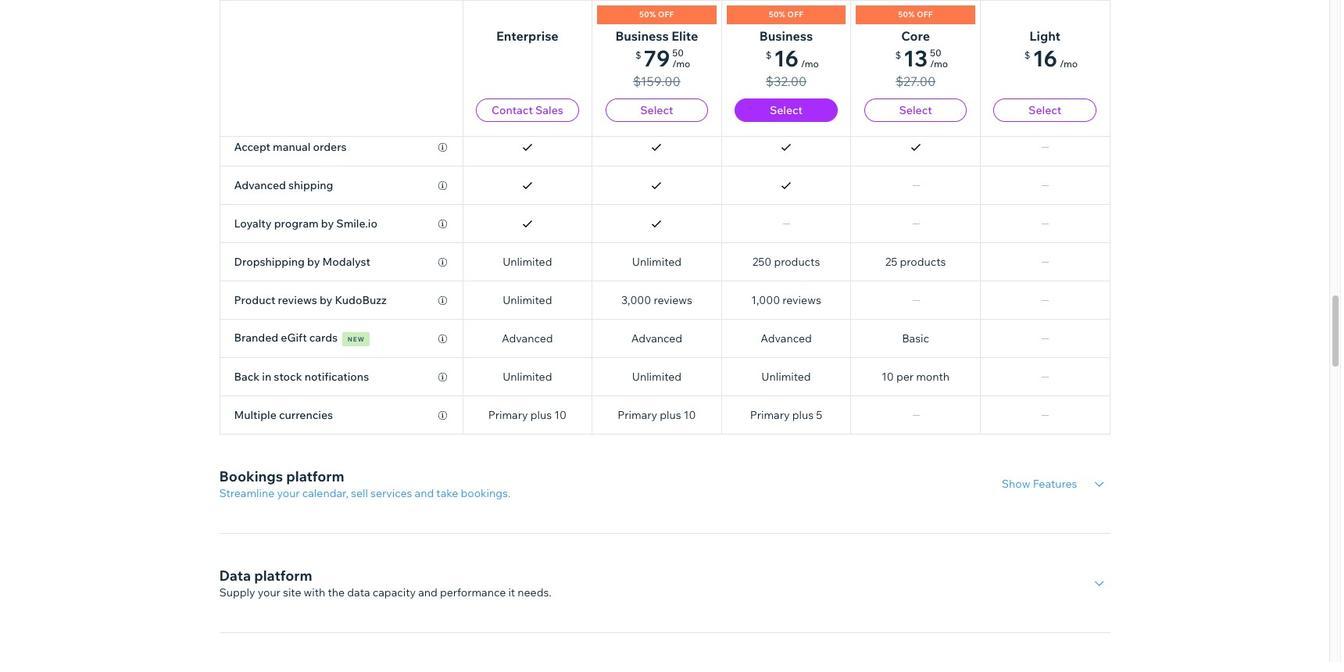 Task type: locate. For each thing, give the bounding box(es) containing it.
50%
[[640, 9, 656, 20], [769, 9, 786, 20], [898, 9, 915, 20]]

off up core on the top of the page
[[917, 9, 933, 20]]

select for 79
[[641, 103, 673, 117]]

16 down light at the right
[[1033, 45, 1058, 72]]

/mo inside core $ 13 50 /mo $27.00
[[930, 58, 948, 70]]

select
[[641, 103, 673, 117], [770, 103, 803, 117], [899, 103, 932, 117], [1029, 103, 1062, 117]]

platform up calendar,
[[286, 468, 345, 485]]

$ inside business elite $ 79 50 /mo $159.00
[[635, 49, 641, 61]]

50 right 13
[[930, 47, 942, 59]]

16 up $32.00
[[774, 45, 799, 72]]

50% for 79
[[640, 9, 656, 20]]

select down $ 16 /mo
[[1029, 103, 1062, 117]]

1 vertical spatial platform
[[254, 567, 312, 585]]

16
[[774, 45, 799, 72], [1033, 45, 1058, 72]]

2 horizontal spatial plus
[[792, 408, 814, 422]]

1 $ from the left
[[635, 49, 641, 61]]

13
[[904, 45, 928, 72]]

1 off from the left
[[658, 9, 674, 20]]

50% off
[[640, 9, 674, 20], [769, 9, 804, 20], [898, 9, 933, 20]]

platform up the "site"
[[254, 567, 312, 585]]

by
[[321, 217, 334, 231], [307, 255, 320, 269], [320, 293, 332, 307]]

products
[[774, 255, 820, 269], [900, 255, 946, 269]]

business inside business elite $ 79 50 /mo $159.00
[[616, 28, 669, 44]]

/mo inside $ 16 /mo
[[1060, 58, 1078, 70]]

business for 79
[[616, 28, 669, 44]]

50% off up business $ 16 /mo $32.00
[[769, 9, 804, 20]]

your for data
[[258, 586, 281, 600]]

select for 16
[[1029, 103, 1062, 117]]

primary
[[488, 408, 528, 422], [618, 408, 658, 422], [750, 408, 790, 422]]

2 $ from the left
[[766, 49, 772, 61]]

/mo down light at the right
[[1060, 58, 1078, 70]]

0 horizontal spatial 10
[[554, 408, 567, 422]]

1,000 reviews
[[751, 293, 821, 307]]

3 off from the left
[[917, 9, 933, 20]]

1 plus from the left
[[531, 408, 552, 422]]

$
[[635, 49, 641, 61], [766, 49, 772, 61], [896, 49, 901, 61], [1025, 49, 1031, 61]]

business
[[616, 28, 669, 44], [760, 28, 813, 44]]

accept manual orders
[[234, 140, 347, 154]]

business inside business $ 16 /mo $32.00
[[760, 28, 813, 44]]

1 horizontal spatial primary
[[618, 408, 658, 422]]

kudobuzz
[[335, 293, 387, 307]]

50% off for 79
[[640, 9, 674, 20]]

plus
[[531, 408, 552, 422], [660, 408, 681, 422], [792, 408, 814, 422]]

select down $159.00
[[641, 103, 673, 117]]

and left take
[[415, 486, 434, 500]]

0 vertical spatial platform
[[286, 468, 345, 485]]

0 horizontal spatial off
[[658, 9, 674, 20]]

$ left 79
[[635, 49, 641, 61]]

50% off up elite
[[640, 9, 674, 20]]

2 50% off from the left
[[769, 9, 804, 20]]

by for program
[[321, 217, 334, 231]]

50 down elite
[[673, 47, 684, 59]]

needs.
[[518, 586, 552, 600]]

1 business from the left
[[616, 28, 669, 44]]

1 products from the left
[[774, 255, 820, 269]]

1 reviews from the left
[[278, 293, 317, 307]]

select button down $32.00
[[735, 99, 838, 122]]

0 horizontal spatial 16
[[774, 45, 799, 72]]

per
[[897, 370, 914, 384]]

1 horizontal spatial primary plus 10
[[618, 408, 696, 422]]

and inside the data platform supply your site with the data capacity and performance it needs.
[[418, 586, 438, 600]]

and
[[415, 486, 434, 500], [418, 586, 438, 600]]

0 horizontal spatial 50% off
[[640, 9, 674, 20]]

and right capacity
[[418, 586, 438, 600]]

16 inside business $ 16 /mo $32.00
[[774, 45, 799, 72]]

0 vertical spatial and
[[415, 486, 434, 500]]

with
[[304, 586, 326, 600]]

1 horizontal spatial products
[[900, 255, 946, 269]]

2 horizontal spatial 50% off
[[898, 9, 933, 20]]

2 /mo from the left
[[801, 58, 819, 70]]

platform inside the data platform supply your site with the data capacity and performance it needs.
[[254, 567, 312, 585]]

your
[[277, 486, 300, 500], [258, 586, 281, 600]]

0 horizontal spatial primary
[[488, 408, 528, 422]]

select down $27.00
[[899, 103, 932, 117]]

reviews right 3,000
[[654, 293, 693, 307]]

by for reviews
[[320, 293, 332, 307]]

2 50 from the left
[[930, 47, 942, 59]]

your for bookings
[[277, 486, 300, 500]]

4 /mo from the left
[[1060, 58, 1078, 70]]

advanced shipping
[[234, 178, 333, 192]]

advanced
[[234, 178, 286, 192], [502, 331, 553, 346], [631, 331, 683, 346], [761, 331, 812, 346]]

0 horizontal spatial products
[[774, 255, 820, 269]]

platform for bookings platform
[[286, 468, 345, 485]]

3 select from the left
[[899, 103, 932, 117]]

$ down light at the right
[[1025, 49, 1031, 61]]

1 select from the left
[[641, 103, 673, 117]]

loyalty
[[234, 217, 272, 231]]

by left kudobuzz
[[320, 293, 332, 307]]

50% off for 13
[[898, 9, 933, 20]]

1 select button from the left
[[606, 99, 708, 122]]

3 50% off from the left
[[898, 9, 933, 20]]

1 50% from the left
[[640, 9, 656, 20]]

10 per month
[[882, 370, 950, 384]]

3 50% from the left
[[898, 9, 915, 20]]

business up 79
[[616, 28, 669, 44]]

site
[[283, 586, 301, 600]]

1 horizontal spatial 16
[[1033, 45, 1058, 72]]

2 horizontal spatial 50%
[[898, 9, 915, 20]]

select button for 79
[[606, 99, 708, 122]]

1 50 from the left
[[673, 47, 684, 59]]

show features button
[[1002, 477, 1078, 491]]

your left calendar,
[[277, 486, 300, 500]]

select button down $159.00
[[606, 99, 708, 122]]

reviews up egift
[[278, 293, 317, 307]]

0 horizontal spatial 50%
[[640, 9, 656, 20]]

supply
[[219, 586, 255, 600]]

0 vertical spatial your
[[277, 486, 300, 500]]

50% off up core on the top of the page
[[898, 9, 933, 20]]

your inside the data platform supply your site with the data capacity and performance it needs.
[[258, 586, 281, 600]]

by left 'modalyst' at the left of the page
[[307, 255, 320, 269]]

50 inside core $ 13 50 /mo $27.00
[[930, 47, 942, 59]]

1 primary plus 10 from the left
[[488, 408, 567, 422]]

79
[[644, 45, 670, 72]]

3 reviews from the left
[[783, 293, 821, 307]]

1 horizontal spatial 50% off
[[769, 9, 804, 20]]

business up $32.00
[[760, 28, 813, 44]]

$ up $32.00
[[766, 49, 772, 61]]

10
[[882, 370, 894, 384], [554, 408, 567, 422], [684, 408, 696, 422]]

2 50% from the left
[[769, 9, 786, 20]]

2 horizontal spatial reviews
[[783, 293, 821, 307]]

2 reviews from the left
[[654, 293, 693, 307]]

select down $32.00
[[770, 103, 803, 117]]

select button down $ 16 /mo
[[994, 99, 1097, 122]]

select button down $27.00
[[864, 99, 967, 122]]

0 horizontal spatial business
[[616, 28, 669, 44]]

$32.00
[[766, 73, 807, 89]]

0 horizontal spatial plus
[[531, 408, 552, 422]]

1 vertical spatial by
[[307, 255, 320, 269]]

50
[[673, 47, 684, 59], [930, 47, 942, 59]]

1 50% off from the left
[[640, 9, 674, 20]]

0 horizontal spatial primary plus 10
[[488, 408, 567, 422]]

your inside bookings platform streamline your calendar, sell services and take bookings.
[[277, 486, 300, 500]]

primary plus 10
[[488, 408, 567, 422], [618, 408, 696, 422]]

off
[[658, 9, 674, 20], [788, 9, 804, 20], [917, 9, 933, 20]]

features
[[1033, 477, 1078, 491]]

2 off from the left
[[788, 9, 804, 20]]

platform
[[286, 468, 345, 485], [254, 567, 312, 585]]

show
[[1002, 477, 1031, 491]]

select button for 16
[[994, 99, 1097, 122]]

2 primary from the left
[[618, 408, 658, 422]]

products right 250
[[774, 255, 820, 269]]

50% up core on the top of the page
[[898, 9, 915, 20]]

2 horizontal spatial off
[[917, 9, 933, 20]]

1 horizontal spatial reviews
[[654, 293, 693, 307]]

products right 25
[[900, 255, 946, 269]]

/mo up $32.00
[[801, 58, 819, 70]]

product
[[234, 293, 276, 307]]

1 horizontal spatial 50%
[[769, 9, 786, 20]]

1 /mo from the left
[[673, 58, 691, 70]]

50% up 79
[[640, 9, 656, 20]]

/mo right 13
[[930, 58, 948, 70]]

1 horizontal spatial plus
[[660, 408, 681, 422]]

unlimited
[[503, 255, 552, 269], [632, 255, 682, 269], [503, 293, 552, 307], [503, 370, 552, 384], [632, 370, 682, 384], [762, 370, 811, 384]]

3 select button from the left
[[864, 99, 967, 122]]

1 vertical spatial your
[[258, 586, 281, 600]]

take
[[436, 486, 458, 500]]

1 horizontal spatial 50
[[930, 47, 942, 59]]

business for 16
[[760, 28, 813, 44]]

4 $ from the left
[[1025, 49, 1031, 61]]

50% up business $ 16 /mo $32.00
[[769, 9, 786, 20]]

reviews
[[278, 293, 317, 307], [654, 293, 693, 307], [783, 293, 821, 307]]

$ left 13
[[896, 49, 901, 61]]

platform inside bookings platform streamline your calendar, sell services and take bookings.
[[286, 468, 345, 485]]

2 vertical spatial by
[[320, 293, 332, 307]]

services
[[371, 486, 412, 500]]

3 $ from the left
[[896, 49, 901, 61]]

your left the "site"
[[258, 586, 281, 600]]

dropshipping
[[234, 255, 305, 269]]

1,000
[[751, 293, 780, 307]]

3 primary from the left
[[750, 408, 790, 422]]

in
[[262, 370, 271, 384]]

2 business from the left
[[760, 28, 813, 44]]

by left smile.io
[[321, 217, 334, 231]]

off up business $ 16 /mo $32.00
[[788, 9, 804, 20]]

off up elite
[[658, 9, 674, 20]]

bookings platform streamline your calendar, sell services and take bookings.
[[219, 468, 511, 500]]

1 horizontal spatial off
[[788, 9, 804, 20]]

/mo right 79
[[673, 58, 691, 70]]

sales
[[535, 103, 563, 117]]

1 vertical spatial and
[[418, 586, 438, 600]]

1 primary from the left
[[488, 408, 528, 422]]

multiple
[[234, 408, 277, 422]]

3 /mo from the left
[[930, 58, 948, 70]]

2 horizontal spatial primary
[[750, 408, 790, 422]]

off for 13
[[917, 9, 933, 20]]

/mo inside business elite $ 79 50 /mo $159.00
[[673, 58, 691, 70]]

1 horizontal spatial business
[[760, 28, 813, 44]]

off for 79
[[658, 9, 674, 20]]

/mo
[[673, 58, 691, 70], [801, 58, 819, 70], [930, 58, 948, 70], [1060, 58, 1078, 70]]

4 select button from the left
[[994, 99, 1097, 122]]

0 horizontal spatial 50
[[673, 47, 684, 59]]

core $ 13 50 /mo $27.00
[[896, 28, 948, 89]]

basic
[[902, 331, 930, 346]]

contact sales
[[492, 103, 563, 117]]

4 select from the left
[[1029, 103, 1062, 117]]

2 products from the left
[[900, 255, 946, 269]]

0 horizontal spatial reviews
[[278, 293, 317, 307]]

0 vertical spatial by
[[321, 217, 334, 231]]

1 16 from the left
[[774, 45, 799, 72]]

reviews right 1,000
[[783, 293, 821, 307]]



Task type: describe. For each thing, give the bounding box(es) containing it.
month
[[916, 370, 950, 384]]

multiple currencies
[[234, 408, 333, 422]]

data platform supply your site with the data capacity and performance it needs.
[[219, 567, 552, 600]]

primary plus 5
[[750, 408, 823, 422]]

notifications
[[305, 370, 369, 384]]

$ inside $ 16 /mo
[[1025, 49, 1031, 61]]

manual
[[273, 140, 311, 154]]

250 products
[[753, 255, 820, 269]]

3,000
[[621, 293, 651, 307]]

calendar,
[[302, 486, 349, 500]]

orders
[[313, 140, 347, 154]]

50% for 16
[[769, 9, 786, 20]]

2 plus from the left
[[660, 408, 681, 422]]

25 products
[[886, 255, 946, 269]]

business elite $ 79 50 /mo $159.00
[[616, 28, 698, 89]]

performance
[[440, 586, 506, 600]]

egift
[[281, 331, 307, 345]]

modalyst
[[323, 255, 370, 269]]

currencies
[[279, 408, 333, 422]]

the
[[328, 586, 345, 600]]

2 primary plus 10 from the left
[[618, 408, 696, 422]]

capacity
[[373, 586, 416, 600]]

$ inside core $ 13 50 /mo $27.00
[[896, 49, 901, 61]]

1 horizontal spatial 10
[[684, 408, 696, 422]]

/mo inside business $ 16 /mo $32.00
[[801, 58, 819, 70]]

new
[[348, 335, 365, 343]]

2 select from the left
[[770, 103, 803, 117]]

data
[[347, 586, 370, 600]]

3,000 reviews
[[621, 293, 693, 307]]

off for 16
[[788, 9, 804, 20]]

contact sales button
[[476, 99, 579, 122]]

accept
[[234, 140, 270, 154]]

loyalty program by smile.io
[[234, 217, 378, 231]]

5
[[816, 408, 823, 422]]

light
[[1030, 28, 1061, 44]]

core
[[902, 28, 930, 44]]

products for 250 products
[[774, 255, 820, 269]]

show features
[[1002, 477, 1078, 491]]

$159.00
[[633, 73, 681, 89]]

contact
[[492, 103, 533, 117]]

$ 16 /mo
[[1025, 45, 1078, 72]]

branded
[[234, 331, 278, 345]]

stock
[[274, 370, 302, 384]]

reviews for 3,000
[[654, 293, 693, 307]]

dropshipping by modalyst
[[234, 255, 370, 269]]

product reviews by kudobuzz
[[234, 293, 387, 307]]

enterprise
[[496, 28, 559, 44]]

elite
[[672, 28, 698, 44]]

250
[[753, 255, 772, 269]]

50% off for 16
[[769, 9, 804, 20]]

sell
[[351, 486, 368, 500]]

it
[[508, 586, 515, 600]]

business $ 16 /mo $32.00
[[760, 28, 819, 89]]

smile.io
[[336, 217, 378, 231]]

25
[[886, 255, 898, 269]]

select for 13
[[899, 103, 932, 117]]

back
[[234, 370, 260, 384]]

and inside bookings platform streamline your calendar, sell services and take bookings.
[[415, 486, 434, 500]]

$27.00
[[896, 73, 936, 89]]

2 horizontal spatial 10
[[882, 370, 894, 384]]

2 16 from the left
[[1033, 45, 1058, 72]]

cards
[[309, 331, 338, 345]]

50 inside business elite $ 79 50 /mo $159.00
[[673, 47, 684, 59]]

2 select button from the left
[[735, 99, 838, 122]]

branded egift cards
[[234, 331, 338, 345]]

products for 25 products
[[900, 255, 946, 269]]

reviews for product
[[278, 293, 317, 307]]

bookings.
[[461, 486, 511, 500]]

bookings
[[219, 468, 283, 485]]

back in stock notifications
[[234, 370, 369, 384]]

reviews for 1,000
[[783, 293, 821, 307]]

$ inside business $ 16 /mo $32.00
[[766, 49, 772, 61]]

streamline
[[219, 486, 275, 500]]

3 plus from the left
[[792, 408, 814, 422]]

50% for 13
[[898, 9, 915, 20]]

data
[[219, 567, 251, 585]]

program
[[274, 217, 319, 231]]

shipping
[[288, 178, 333, 192]]

select button for 13
[[864, 99, 967, 122]]

platform for data platform
[[254, 567, 312, 585]]



Task type: vqa. For each thing, say whether or not it's contained in the screenshot.
Business related to 16
yes



